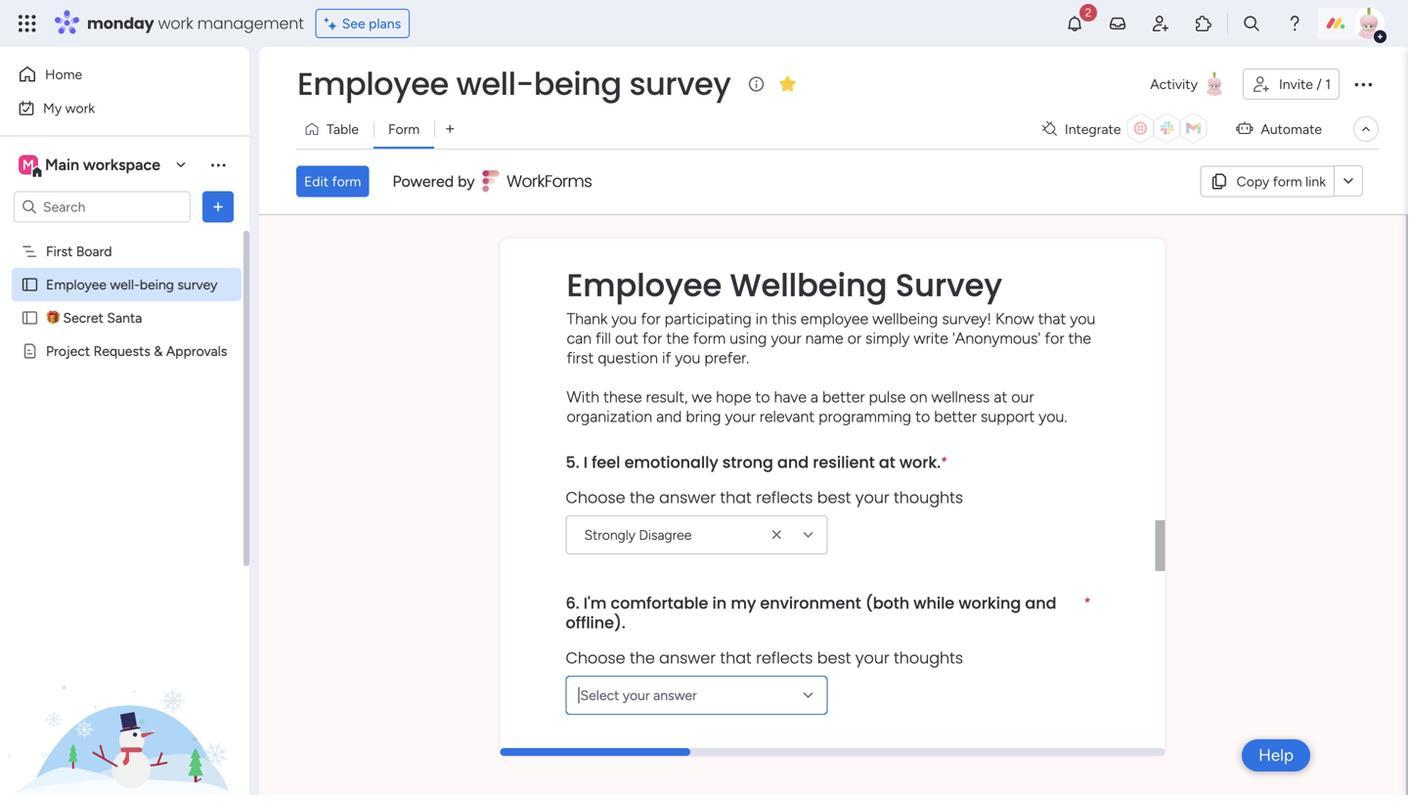 Task type: vqa. For each thing, say whether or not it's contained in the screenshot.
group containing 5. I feel emotionally strong and resilient at work.
yes



Task type: locate. For each thing, give the bounding box(es) containing it.
best down "6. i'm comfortable in my environment (both while working and offline)."
[[818, 647, 851, 669]]

0 vertical spatial best
[[818, 486, 851, 508]]

and down result,
[[657, 407, 682, 426]]

help image
[[1286, 14, 1305, 33]]

employee down first board
[[46, 276, 107, 293]]

best for 5. i feel emotionally strong and resilient at work.
[[818, 486, 851, 508]]

best for 6. i'm comfortable in my environment (both while working and offline).
[[818, 647, 851, 669]]

2 horizontal spatial employee
[[567, 263, 722, 307]]

1 group from the top
[[566, 437, 1090, 578]]

in left my
[[713, 592, 727, 614]]

form form
[[259, 215, 1407, 795]]

workspace options image
[[208, 155, 228, 174]]

this
[[772, 309, 797, 328]]

can
[[567, 329, 592, 348]]

thoughts
[[894, 486, 964, 508], [894, 647, 964, 669]]

i right 5.
[[584, 451, 588, 473]]

to
[[756, 388, 770, 406], [916, 407, 931, 426], [693, 753, 709, 775]]

and inside 'with these result, we hope to have a better pulse on wellness at our organization and bring your relevant programming to better support you.'
[[657, 407, 682, 426]]

2 vertical spatial at
[[922, 753, 938, 775]]

2 thoughts from the top
[[894, 647, 964, 669]]

m
[[23, 157, 34, 173]]

employee up out
[[567, 263, 722, 307]]

my work
[[43, 100, 95, 116]]

dapulse integrations image
[[1043, 122, 1057, 136]]

1 vertical spatial survey
[[178, 276, 218, 293]]

bring
[[686, 407, 722, 426]]

to left the have
[[756, 388, 770, 406]]

a
[[811, 388, 819, 406]]

form
[[388, 121, 420, 137]]

6. i'm comfortable in my environment (both while working and offline).
[[566, 592, 1061, 634]]

form right edit
[[332, 173, 361, 190]]

workspace
[[83, 156, 160, 174]]

choose up strongly
[[566, 486, 626, 508]]

list box
[[0, 231, 249, 632]]

choose the answer that reflects best your thoughts for 6. i'm comfortable in my environment (both while working and offline).
[[566, 647, 964, 669]]

strong
[[723, 451, 774, 473]]

workspace image
[[19, 154, 38, 176]]

2 horizontal spatial and
[[1026, 592, 1057, 614]]

6.
[[566, 592, 580, 614]]

1 vertical spatial choose
[[566, 647, 626, 669]]

at up "support"
[[994, 388, 1008, 406]]

form button
[[374, 113, 435, 145]]

better
[[823, 388, 865, 406], [935, 407, 977, 426]]

1 vertical spatial reflects
[[756, 647, 813, 669]]

fill
[[596, 329, 611, 348]]

inbox image
[[1108, 14, 1128, 33]]

in left 'this'
[[756, 309, 768, 328]]

0 horizontal spatial work
[[65, 100, 95, 116]]

impactful
[[762, 753, 839, 775]]

that down my
[[720, 647, 752, 669]]

at right resilient
[[879, 451, 896, 473]]

reflects
[[756, 486, 813, 508], [756, 647, 813, 669]]

1 vertical spatial better
[[935, 407, 977, 426]]

ruby anderson image
[[1354, 8, 1385, 39]]

autopilot image
[[1237, 116, 1254, 141]]

choose
[[566, 486, 626, 508], [566, 647, 626, 669]]

well-
[[456, 62, 534, 106], [110, 276, 140, 293]]

0 vertical spatial at
[[994, 388, 1008, 406]]

at right decisions
[[922, 753, 938, 775]]

question
[[598, 349, 658, 367]]

help button
[[1243, 740, 1311, 772]]

the up strongly disagree
[[630, 486, 655, 508]]

survey
[[629, 62, 731, 106], [178, 276, 218, 293]]

0 vertical spatial better
[[823, 388, 865, 406]]

that right know
[[1039, 309, 1067, 328]]

select your answer
[[581, 687, 697, 704]]

emotionally
[[625, 451, 719, 473]]

2 horizontal spatial *
[[1085, 595, 1090, 609]]

2 image
[[1080, 1, 1098, 23]]

reflects for 5. i feel emotionally strong and resilient at work.
[[756, 486, 813, 508]]

0 vertical spatial work.
[[900, 451, 941, 473]]

work inside my work button
[[65, 100, 95, 116]]

7. i feel capable to make impactful decisions at work. *
[[566, 753, 993, 775]]

integrate
[[1065, 121, 1122, 137]]

1 thoughts from the top
[[894, 486, 964, 508]]

at
[[994, 388, 1008, 406], [879, 451, 896, 473], [922, 753, 938, 775]]

lottie animation element
[[0, 598, 249, 795]]

apps image
[[1195, 14, 1214, 33]]

search everything image
[[1242, 14, 1262, 33]]

1 best from the top
[[818, 486, 851, 508]]

2 choose from the top
[[566, 647, 626, 669]]

1 choose from the top
[[566, 486, 626, 508]]

2 best from the top
[[818, 647, 851, 669]]

comfortable
[[611, 592, 709, 614]]

1
[[1326, 76, 1332, 92]]

know
[[996, 309, 1035, 328]]

and right working
[[1026, 592, 1057, 614]]

1 horizontal spatial form
[[693, 329, 726, 348]]

collapse board header image
[[1359, 121, 1375, 137]]

to left make at the bottom of the page
[[693, 753, 709, 775]]

answer up capable
[[654, 687, 697, 704]]

choose down "offline)."
[[566, 647, 626, 669]]

monday work management
[[87, 12, 304, 34]]

remove from favorites image
[[778, 74, 798, 93]]

2 horizontal spatial to
[[916, 407, 931, 426]]

form
[[1274, 173, 1303, 190], [332, 173, 361, 190], [693, 329, 726, 348]]

in
[[756, 309, 768, 328], [713, 592, 727, 614]]

form for copy
[[1274, 173, 1303, 190]]

progress bar
[[500, 748, 690, 756]]

1 vertical spatial that
[[720, 486, 752, 508]]

0 horizontal spatial *
[[941, 454, 947, 468]]

being
[[534, 62, 622, 106], [140, 276, 174, 293]]

approvals
[[166, 343, 227, 360]]

feel right 7.
[[591, 753, 619, 775]]

you up out
[[612, 309, 637, 328]]

reflects down "6. i'm comfortable in my environment (both while working and offline)."
[[756, 647, 813, 669]]

form down participating
[[693, 329, 726, 348]]

you right know
[[1071, 309, 1096, 328]]

1 horizontal spatial *
[[988, 756, 993, 770]]

that inside thank you for participating in this employee wellbeing survey! know that you can fill out for the form using your name or simply write 'anonymous' for the first question if you prefer.
[[1039, 309, 1067, 328]]

project
[[46, 343, 90, 360]]

2 vertical spatial to
[[693, 753, 709, 775]]

0 vertical spatial i
[[584, 451, 588, 473]]

*
[[941, 454, 947, 468], [1085, 595, 1090, 609], [988, 756, 993, 770]]

survey left show board description image at the top right
[[629, 62, 731, 106]]

survey up approvals
[[178, 276, 218, 293]]

1 horizontal spatial employee well-being survey
[[297, 62, 731, 106]]

0 vertical spatial work
[[158, 12, 193, 34]]

and right 'strong'
[[778, 451, 809, 473]]

0 vertical spatial thoughts
[[894, 486, 964, 508]]

1 vertical spatial best
[[818, 647, 851, 669]]

work. right decisions
[[942, 753, 983, 775]]

2 horizontal spatial you
[[1071, 309, 1096, 328]]

/
[[1317, 76, 1322, 92]]

your down resilient
[[856, 486, 890, 508]]

show board description image
[[745, 74, 768, 94]]

2 horizontal spatial form
[[1274, 173, 1303, 190]]

0 vertical spatial and
[[657, 407, 682, 426]]

1 vertical spatial *
[[1085, 595, 1090, 609]]

2 horizontal spatial at
[[994, 388, 1008, 406]]

help
[[1259, 745, 1294, 766]]

0 vertical spatial *
[[941, 454, 947, 468]]

0 horizontal spatial to
[[693, 753, 709, 775]]

better down the wellness at the right of the page
[[935, 407, 977, 426]]

by
[[458, 172, 475, 191]]

and
[[657, 407, 682, 426], [778, 451, 809, 473], [1026, 592, 1057, 614]]

decisions
[[843, 753, 918, 775]]

progress bar inside form form
[[500, 748, 690, 756]]

* inside 5. i feel emotionally strong and resilient at work. *
[[941, 454, 947, 468]]

best down resilient
[[818, 486, 851, 508]]

choose for 5. i feel emotionally strong and resilient at work.
[[566, 486, 626, 508]]

we
[[692, 388, 712, 406]]

wellbeing
[[873, 309, 939, 328]]

with
[[567, 388, 600, 406]]

option
[[0, 234, 249, 238]]

0 vertical spatial choose
[[566, 486, 626, 508]]

work for monday
[[158, 12, 193, 34]]

feel
[[592, 451, 621, 473], [591, 753, 619, 775]]

form left link
[[1274, 173, 1303, 190]]

answer down emotionally
[[660, 486, 716, 508]]

strongly
[[585, 527, 636, 543]]

1 vertical spatial and
[[778, 451, 809, 473]]

work.
[[900, 451, 941, 473], [942, 753, 983, 775]]

i right 7.
[[583, 753, 587, 775]]

the up select your answer
[[630, 647, 655, 669]]

1 horizontal spatial and
[[778, 451, 809, 473]]

santa
[[107, 310, 142, 326]]

well- inside list box
[[110, 276, 140, 293]]

first
[[46, 243, 73, 260]]

0 horizontal spatial and
[[657, 407, 682, 426]]

2 vertical spatial answer
[[654, 687, 697, 704]]

employee well-being survey up santa
[[46, 276, 218, 293]]

0 horizontal spatial form
[[332, 173, 361, 190]]

list box containing first board
[[0, 231, 249, 632]]

0 vertical spatial in
[[756, 309, 768, 328]]

in inside thank you for participating in this employee wellbeing survey! know that you can fill out for the form using your name or simply write 'anonymous' for the first question if you prefer.
[[756, 309, 768, 328]]

answer down comfortable
[[660, 647, 716, 669]]

main
[[45, 156, 79, 174]]

reflects for 6. i'm comfortable in my environment (both while working and offline).
[[756, 647, 813, 669]]

5.
[[566, 451, 580, 473]]

copy
[[1237, 173, 1270, 190]]

0 vertical spatial being
[[534, 62, 622, 106]]

employee inside form form
[[567, 263, 722, 307]]

feel right 5.
[[592, 451, 621, 473]]

select product image
[[18, 14, 37, 33]]

you right if at the top
[[675, 349, 701, 367]]

1 vertical spatial well-
[[110, 276, 140, 293]]

1 vertical spatial choose the answer that reflects best your thoughts
[[566, 647, 964, 669]]

monday
[[87, 12, 154, 34]]

to down on
[[916, 407, 931, 426]]

0 horizontal spatial in
[[713, 592, 727, 614]]

your
[[771, 329, 802, 348], [725, 407, 756, 426], [856, 486, 890, 508], [856, 647, 890, 669], [623, 687, 650, 704]]

0 horizontal spatial at
[[879, 451, 896, 473]]

1 vertical spatial in
[[713, 592, 727, 614]]

invite / 1 button
[[1243, 68, 1340, 100]]

activity
[[1151, 76, 1198, 92]]

choose the answer that reflects best your thoughts down 5. i feel emotionally strong and resilient at work. *
[[566, 486, 964, 508]]

support
[[981, 407, 1035, 426]]

i for 7.
[[583, 753, 587, 775]]

your right select
[[623, 687, 650, 704]]

better up programming
[[823, 388, 865, 406]]

2 vertical spatial and
[[1026, 592, 1057, 614]]

choose the answer that reflects best your thoughts down my
[[566, 647, 964, 669]]

employee up 'table'
[[297, 62, 449, 106]]

1 vertical spatial work
[[65, 100, 95, 116]]

1 vertical spatial feel
[[591, 753, 619, 775]]

i
[[584, 451, 588, 473], [583, 753, 587, 775]]

2 group from the top
[[566, 578, 1090, 738]]

0 vertical spatial choose the answer that reflects best your thoughts
[[566, 486, 964, 508]]

&
[[154, 343, 163, 360]]

2 vertical spatial that
[[720, 647, 752, 669]]

form inside button
[[332, 173, 361, 190]]

resilient
[[813, 451, 875, 473]]

2 choose the answer that reflects best your thoughts from the top
[[566, 647, 964, 669]]

2 reflects from the top
[[756, 647, 813, 669]]

that
[[1039, 309, 1067, 328], [720, 486, 752, 508], [720, 647, 752, 669]]

1 horizontal spatial work
[[158, 12, 193, 34]]

2 vertical spatial *
[[988, 756, 993, 770]]

1 vertical spatial being
[[140, 276, 174, 293]]

1 choose the answer that reflects best your thoughts from the top
[[566, 486, 964, 508]]

work right my
[[65, 100, 95, 116]]

table
[[327, 121, 359, 137]]

work. down on
[[900, 451, 941, 473]]

0 vertical spatial feel
[[592, 451, 621, 473]]

1 horizontal spatial to
[[756, 388, 770, 406]]

0 vertical spatial reflects
[[756, 486, 813, 508]]

1 vertical spatial thoughts
[[894, 647, 964, 669]]

0 vertical spatial well-
[[456, 62, 534, 106]]

0 horizontal spatial well-
[[110, 276, 140, 293]]

1 vertical spatial i
[[583, 753, 587, 775]]

employee
[[297, 62, 449, 106], [567, 263, 722, 307], [46, 276, 107, 293]]

1 vertical spatial answer
[[660, 647, 716, 669]]

1 horizontal spatial in
[[756, 309, 768, 328]]

on
[[910, 388, 928, 406]]

participating
[[665, 309, 752, 328]]

your down hope
[[725, 407, 756, 426]]

0 vertical spatial that
[[1039, 309, 1067, 328]]

that down 'strong'
[[720, 486, 752, 508]]

that for 5. i feel emotionally strong and resilient at work.
[[720, 486, 752, 508]]

invite
[[1280, 76, 1314, 92]]

1 reflects from the top
[[756, 486, 813, 508]]

group
[[566, 437, 1090, 578], [566, 578, 1090, 738]]

0 horizontal spatial being
[[140, 276, 174, 293]]

0 vertical spatial survey
[[629, 62, 731, 106]]

work
[[158, 12, 193, 34], [65, 100, 95, 116]]

work right "monday"
[[158, 12, 193, 34]]

environment
[[761, 592, 862, 614]]

reflects down 5. i feel emotionally strong and resilient at work. *
[[756, 486, 813, 508]]

0 vertical spatial answer
[[660, 486, 716, 508]]

form inside button
[[1274, 173, 1303, 190]]

survey
[[896, 263, 1003, 307]]

feel for capable
[[591, 753, 619, 775]]

0 horizontal spatial employee well-being survey
[[46, 276, 218, 293]]

my work button
[[12, 92, 210, 124]]

employee well-being survey up add view image
[[297, 62, 731, 106]]

your down 'this'
[[771, 329, 802, 348]]

'anonymous'
[[953, 329, 1041, 348]]



Task type: describe. For each thing, give the bounding box(es) containing it.
that for 6. i'm comfortable in my environment (both while working and offline).
[[720, 647, 752, 669]]

1 vertical spatial to
[[916, 407, 931, 426]]

name
[[806, 329, 844, 348]]

survey!
[[942, 309, 992, 328]]

🎁
[[46, 310, 60, 326]]

using
[[730, 329, 767, 348]]

your inside thank you for participating in this employee wellbeing survey! know that you can fill out for the form using your name or simply write 'anonymous' for the first question if you prefer.
[[771, 329, 802, 348]]

employee wellbeing survey
[[567, 263, 1003, 307]]

or
[[848, 329, 862, 348]]

notifications image
[[1065, 14, 1085, 33]]

main workspace
[[45, 156, 160, 174]]

0 horizontal spatial you
[[612, 309, 637, 328]]

options image
[[208, 197, 228, 217]]

see
[[342, 15, 366, 32]]

write
[[914, 329, 949, 348]]

group containing 5. i feel emotionally strong and resilient at work.
[[566, 437, 1090, 578]]

public board image
[[21, 275, 39, 294]]

work for my
[[65, 100, 95, 116]]

1 horizontal spatial being
[[534, 62, 622, 106]]

board
[[76, 243, 112, 260]]

invite members image
[[1151, 14, 1171, 33]]

thoughts for 6. i'm comfortable in my environment (both while working and offline).
[[894, 647, 964, 669]]

the right 'anonymous'
[[1069, 329, 1092, 348]]

with these result, we hope to have a better pulse on wellness at our organization and bring your relevant programming to better support you.
[[567, 388, 1068, 426]]

0 horizontal spatial employee
[[46, 276, 107, 293]]

while
[[914, 592, 955, 614]]

edit
[[304, 173, 329, 190]]

form inside thank you for participating in this employee wellbeing survey! know that you can fill out for the form using your name or simply write 'anonymous' for the first question if you prefer.
[[693, 329, 726, 348]]

answer for 6. i'm comfortable in my environment (both while working and offline).
[[660, 647, 716, 669]]

form for edit
[[332, 173, 361, 190]]

out
[[615, 329, 639, 348]]

link
[[1306, 173, 1327, 190]]

my
[[731, 592, 757, 614]]

1 horizontal spatial employee
[[297, 62, 449, 106]]

home button
[[12, 59, 210, 90]]

simply
[[866, 329, 910, 348]]

0 horizontal spatial better
[[823, 388, 865, 406]]

the up if at the top
[[666, 329, 689, 348]]

strongly disagree
[[585, 527, 692, 543]]

1 horizontal spatial you
[[675, 349, 701, 367]]

copy form link
[[1237, 173, 1327, 190]]

in inside "6. i'm comfortable in my environment (both while working and offline)."
[[713, 592, 727, 614]]

5. i feel emotionally strong and resilient at work. *
[[566, 451, 947, 473]]

home
[[45, 66, 82, 83]]

1 vertical spatial employee well-being survey
[[46, 276, 218, 293]]

0 vertical spatial employee well-being survey
[[297, 62, 731, 106]]

add view image
[[446, 122, 454, 136]]

hope
[[716, 388, 752, 406]]

working
[[959, 592, 1022, 614]]

secret
[[63, 310, 104, 326]]

options image
[[1352, 72, 1376, 96]]

copy form link button
[[1201, 166, 1334, 197]]

for up question at top
[[641, 309, 661, 328]]

* inside the 7. i feel capable to make impactful decisions at work. *
[[988, 756, 993, 770]]

table button
[[296, 113, 374, 145]]

1 vertical spatial at
[[879, 451, 896, 473]]

workspace selection element
[[19, 153, 163, 179]]

management
[[197, 12, 304, 34]]

1 horizontal spatial survey
[[629, 62, 731, 106]]

offline).
[[566, 612, 626, 634]]

these
[[604, 388, 642, 406]]

programming
[[819, 407, 912, 426]]

have
[[774, 388, 807, 406]]

relevant
[[760, 407, 815, 426]]

you.
[[1039, 407, 1068, 426]]

choose the answer that reflects best your thoughts for 5. i feel emotionally strong and resilient at work.
[[566, 486, 964, 508]]

and inside "6. i'm comfortable in my environment (both while working and offline)."
[[1026, 592, 1057, 614]]

wellbeing
[[730, 263, 888, 307]]

for up if at the top
[[643, 329, 663, 348]]

result,
[[646, 388, 688, 406]]

feel for emotionally
[[592, 451, 621, 473]]

at inside 'with these result, we hope to have a better pulse on wellness at our organization and bring your relevant programming to better support you.'
[[994, 388, 1008, 406]]

disagree
[[639, 527, 692, 543]]

choose for 6. i'm comfortable in my environment (both while working and offline).
[[566, 647, 626, 669]]

plans
[[369, 15, 401, 32]]

make
[[713, 753, 758, 775]]

public board image
[[21, 309, 39, 327]]

Search in workspace field
[[41, 196, 163, 218]]

for right 'anonymous'
[[1045, 329, 1065, 348]]

7.
[[566, 753, 579, 775]]

0 horizontal spatial survey
[[178, 276, 218, 293]]

lottie animation image
[[0, 598, 249, 795]]

Employee well-being survey field
[[293, 62, 736, 106]]

1 horizontal spatial at
[[922, 753, 938, 775]]

0 vertical spatial to
[[756, 388, 770, 406]]

thoughts for 5. i feel emotionally strong and resilient at work.
[[894, 486, 964, 508]]

first
[[567, 349, 594, 367]]

prefer.
[[705, 349, 750, 367]]

pulse
[[869, 388, 906, 406]]

activity button
[[1143, 68, 1236, 100]]

your inside 'with these result, we hope to have a better pulse on wellness at our organization and bring your relevant programming to better support you.'
[[725, 407, 756, 426]]

automate
[[1261, 121, 1323, 137]]

edit form button
[[296, 166, 369, 197]]

my
[[43, 100, 62, 116]]

i for 5.
[[584, 451, 588, 473]]

thank you for participating in this employee wellbeing survey! know that you can fill out for the form using your name or simply write 'anonymous' for the first question if you prefer.
[[567, 309, 1096, 367]]

your down (both
[[856, 647, 890, 669]]

powered by
[[393, 172, 475, 191]]

see plans
[[342, 15, 401, 32]]

first board
[[46, 243, 112, 260]]

1 horizontal spatial better
[[935, 407, 977, 426]]

employee
[[801, 309, 869, 328]]

workforms logo image
[[483, 166, 593, 197]]

answer for 5. i feel emotionally strong and resilient at work.
[[660, 486, 716, 508]]

invite / 1
[[1280, 76, 1332, 92]]

🎁 secret santa
[[46, 310, 142, 326]]

if
[[662, 349, 671, 367]]

our
[[1012, 388, 1035, 406]]

1 vertical spatial work.
[[942, 753, 983, 775]]

1 horizontal spatial well-
[[456, 62, 534, 106]]

powered
[[393, 172, 454, 191]]

requests
[[94, 343, 151, 360]]

group containing 6. i'm comfortable in my environment (both while working and offline).
[[566, 578, 1090, 738]]

thank
[[567, 309, 608, 328]]

select
[[581, 687, 620, 704]]

(both
[[866, 592, 910, 614]]



